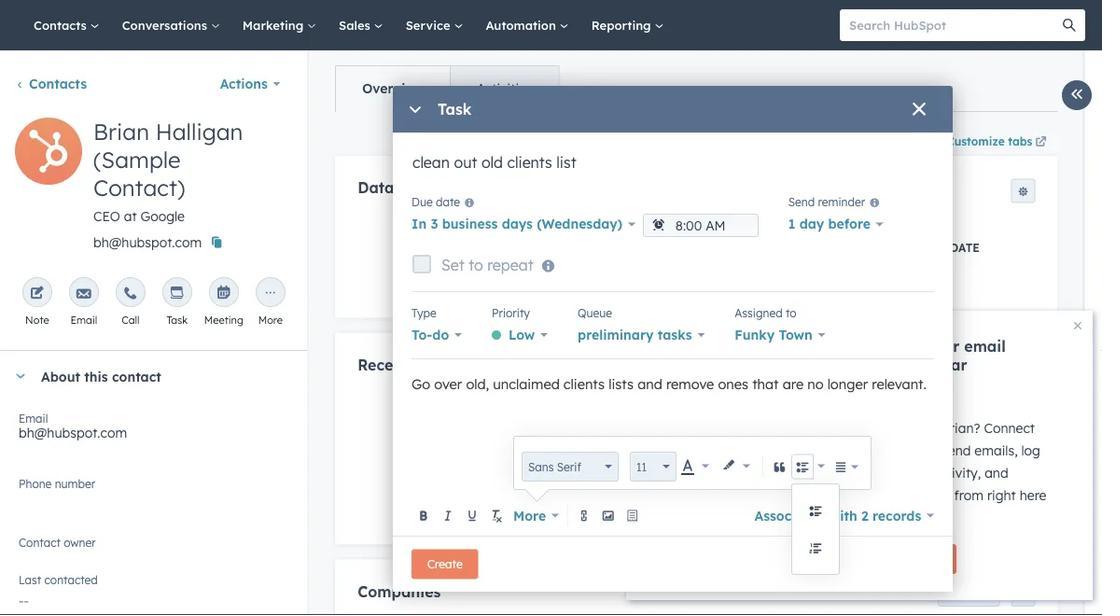 Task type: vqa. For each thing, say whether or not it's contained in the screenshot.
Priority Popup Button
no



Task type: locate. For each thing, give the bounding box(es) containing it.
1 vertical spatial bh@hubspot.com
[[19, 425, 127, 441]]

bh@hubspot.com down 'google'
[[93, 234, 202, 251]]

more down sans
[[514, 508, 546, 524]]

account inside pro tip: connect your email account and calendar
[[804, 356, 864, 374]]

date
[[483, 240, 513, 254], [950, 240, 980, 254]]

and for remove
[[638, 376, 663, 393]]

connect inside ready to reach out to brian? connect your email account to send emails, log your contacts' email activity, and schedule meetings — all from right here in hubspot.
[[985, 420, 1036, 437]]

and right the lists
[[638, 376, 663, 393]]

3:29
[[472, 261, 496, 277]]

funky town
[[735, 327, 813, 343]]

reporting
[[592, 17, 655, 33]]

days
[[502, 216, 533, 232]]

1 horizontal spatial date
[[950, 240, 980, 254]]

0 vertical spatial more
[[258, 314, 283, 327]]

connect down hubspot.
[[820, 552, 864, 566]]

0 vertical spatial connect
[[985, 420, 1036, 437]]

tip:
[[834, 337, 858, 356]]

contacts'
[[835, 465, 892, 481]]

group
[[792, 454, 830, 480]]

lifecycle stage
[[645, 240, 748, 254]]

business
[[442, 216, 498, 232]]

sales
[[339, 17, 374, 33]]

1 vertical spatial 2
[[862, 508, 869, 524]]

2 right with
[[862, 508, 869, 524]]

1 vertical spatial account
[[872, 443, 922, 459]]

calendar
[[902, 356, 968, 374]]

0 horizontal spatial no
[[19, 543, 37, 559]]

1 horizontal spatial and
[[869, 356, 897, 374]]

schedule
[[804, 487, 858, 504]]

last for last activity date
[[858, 240, 886, 254]]

connect
[[985, 420, 1036, 437], [820, 552, 864, 566]]

0 vertical spatial contacts
[[34, 17, 90, 33]]

about inside dropdown button
[[41, 368, 80, 384]]

1 horizontal spatial connect
[[985, 420, 1036, 437]]

account down out
[[872, 443, 922, 459]]

about this contact button
[[0, 351, 289, 402]]

to up town
[[786, 306, 797, 320]]

0 horizontal spatial and
[[638, 376, 663, 393]]

task right minimize dialog icon
[[438, 100, 472, 119]]

0 vertical spatial bh@hubspot.com
[[93, 234, 202, 251]]

1 vertical spatial no
[[19, 543, 37, 559]]

1 vertical spatial email
[[19, 411, 48, 425]]

no
[[656, 503, 675, 519], [19, 543, 37, 559]]

1 horizontal spatial about
[[804, 387, 836, 401]]

about left this at the bottom left
[[41, 368, 80, 384]]

and inside pro tip: connect your email account and calendar
[[869, 356, 897, 374]]

contact
[[19, 536, 61, 550]]

create button
[[412, 550, 479, 579]]

in
[[804, 510, 815, 526]]

to left 'send' on the right bottom of the page
[[926, 443, 939, 459]]

more
[[258, 314, 283, 327], [514, 508, 546, 524]]

Phone number text field
[[19, 473, 289, 511]]

highlights
[[399, 178, 473, 197]]

recent communications
[[357, 355, 536, 374]]

0 vertical spatial 2
[[839, 387, 845, 401]]

account down records
[[899, 552, 941, 566]]

tasks
[[658, 327, 692, 343]]

mdt
[[523, 261, 550, 277]]

contact
[[112, 368, 161, 384]]

create inside button
[[428, 557, 463, 571]]

more down the more icon
[[258, 314, 283, 327]]

no inside no activities. alert
[[656, 503, 675, 519]]

date right activity in the top right of the page
[[950, 240, 980, 254]]

2
[[839, 387, 845, 401], [862, 508, 869, 524]]

reminder
[[819, 195, 866, 209]]

create inside create date 10/18/2023 3:29 pm mdt
[[435, 240, 480, 254]]

assigned to
[[735, 306, 797, 320]]

account inside connect email account button
[[899, 552, 941, 566]]

0 vertical spatial and
[[869, 356, 897, 374]]

to left the reach
[[847, 420, 860, 437]]

1 horizontal spatial task
[[438, 100, 472, 119]]

1 horizontal spatial more
[[514, 508, 546, 524]]

to for set
[[469, 256, 483, 275]]

0 horizontal spatial last
[[19, 573, 41, 587]]

day
[[800, 216, 825, 232]]

1 horizontal spatial no
[[656, 503, 675, 519]]

0 vertical spatial last
[[858, 240, 886, 254]]

no up last contacted
[[19, 543, 37, 559]]

task image
[[170, 287, 185, 302]]

navigation containing overview
[[335, 65, 559, 112]]

sans
[[529, 460, 554, 474]]

customize tabs
[[947, 134, 1033, 148]]

in 3 business days (wednesday) button
[[412, 211, 636, 237]]

about up ready
[[804, 387, 836, 401]]

account
[[804, 356, 864, 374], [872, 443, 922, 459], [899, 552, 941, 566]]

task
[[438, 100, 472, 119], [167, 314, 188, 327]]

date inside create date 10/18/2023 3:29 pm mdt
[[483, 240, 513, 254]]

caret image
[[15, 374, 26, 379]]

1 horizontal spatial 2
[[862, 508, 869, 524]]

about for about this contact
[[41, 368, 80, 384]]

1 horizontal spatial email
[[70, 314, 97, 327]]

email down email icon
[[70, 314, 97, 327]]

2 vertical spatial your
[[804, 465, 831, 481]]

1 vertical spatial about
[[804, 387, 836, 401]]

2 horizontal spatial and
[[985, 465, 1009, 481]]

navigation
[[335, 65, 559, 112]]

email up brian?
[[965, 337, 1006, 356]]

(sample
[[93, 146, 181, 174]]

1 vertical spatial contacts link
[[15, 76, 87, 92]]

connect email account
[[820, 552, 941, 566]]

1 vertical spatial create
[[428, 557, 463, 571]]

no left the activities.
[[656, 503, 675, 519]]

owner up last contacted
[[41, 543, 78, 559]]

connect up emails,
[[985, 420, 1036, 437]]

0 vertical spatial about
[[41, 368, 80, 384]]

contacts link
[[22, 0, 111, 50], [15, 76, 87, 92]]

communications
[[413, 355, 536, 374]]

your right connect
[[926, 337, 960, 356]]

bh@hubspot.com up number
[[19, 425, 127, 441]]

0 vertical spatial email
[[70, 314, 97, 327]]

owner
[[64, 536, 96, 550], [41, 543, 78, 559]]

actions
[[220, 76, 268, 92]]

and up relevant.
[[869, 356, 897, 374]]

0 vertical spatial no
[[656, 503, 675, 519]]

edit button
[[15, 118, 82, 191]]

all
[[937, 487, 951, 504]]

more inside more dropdown button
[[514, 508, 546, 524]]

and down emails,
[[985, 465, 1009, 481]]

contacts
[[34, 17, 90, 33], [29, 76, 87, 92]]

email for email
[[70, 314, 97, 327]]

create up companies
[[428, 557, 463, 571]]

0 vertical spatial create
[[435, 240, 480, 254]]

no activities. alert
[[357, 396, 1036, 522]]

1 vertical spatial more
[[514, 508, 546, 524]]

0 horizontal spatial 2
[[839, 387, 845, 401]]

funky
[[735, 327, 775, 343]]

with
[[830, 508, 858, 524]]

to-do
[[412, 327, 449, 343]]

2 left the minutes
[[839, 387, 845, 401]]

0 horizontal spatial connect
[[820, 552, 864, 566]]

associated
[[755, 508, 826, 524]]

your
[[926, 337, 960, 356], [804, 443, 831, 459], [804, 465, 831, 481]]

search button
[[1054, 9, 1086, 41]]

to-do button
[[412, 322, 462, 348]]

email inside email bh@hubspot.com
[[19, 411, 48, 425]]

call image
[[123, 287, 138, 302]]

2 vertical spatial and
[[985, 465, 1009, 481]]

0 horizontal spatial email
[[19, 411, 48, 425]]

0 horizontal spatial about
[[41, 368, 80, 384]]

set to repeat
[[442, 256, 534, 275]]

last for last contacted
[[19, 573, 41, 587]]

your down ready
[[804, 443, 831, 459]]

from
[[955, 487, 984, 504]]

email inside button
[[867, 552, 896, 566]]

1 date from the left
[[483, 240, 513, 254]]

last down before
[[858, 240, 886, 254]]

search image
[[1064, 19, 1077, 32]]

data
[[357, 178, 394, 197]]

0 vertical spatial account
[[804, 356, 864, 374]]

contacted
[[44, 573, 98, 587]]

over
[[434, 376, 462, 393]]

pm
[[500, 261, 519, 277]]

email down caret image
[[19, 411, 48, 425]]

brian
[[93, 118, 149, 146]]

account up longer in the bottom right of the page
[[804, 356, 864, 374]]

1 vertical spatial last
[[19, 573, 41, 587]]

activities
[[476, 80, 532, 97]]

email up —
[[895, 465, 929, 481]]

0 horizontal spatial task
[[167, 314, 188, 327]]

Last contacted text field
[[19, 584, 289, 614]]

1 vertical spatial connect
[[820, 552, 864, 566]]

email down records
[[867, 552, 896, 566]]

2 vertical spatial account
[[899, 552, 941, 566]]

your up schedule
[[804, 465, 831, 481]]

0 vertical spatial your
[[926, 337, 960, 356]]

to right set
[[469, 256, 483, 275]]

customize
[[947, 134, 1005, 148]]

0 horizontal spatial date
[[483, 240, 513, 254]]

last contacted
[[19, 573, 98, 587]]

create
[[435, 240, 480, 254], [428, 557, 463, 571]]

remove
[[667, 376, 715, 393]]

relevant.
[[872, 376, 927, 393]]

ready
[[804, 420, 843, 437]]

last down contact
[[19, 573, 41, 587]]

1 vertical spatial and
[[638, 376, 663, 393]]

owner up contacted
[[64, 536, 96, 550]]

note
[[25, 314, 49, 327]]

in 3 business days (wednesday)
[[412, 216, 623, 232]]

associated with 2 records
[[755, 508, 922, 524]]

about for about 2 minutes
[[804, 387, 836, 401]]

task down task image
[[167, 314, 188, 327]]

create up set
[[435, 240, 480, 254]]

1 horizontal spatial last
[[858, 240, 886, 254]]

minutes
[[848, 387, 890, 401]]

date up set to repeat
[[483, 240, 513, 254]]

your inside pro tip: connect your email account and calendar
[[926, 337, 960, 356]]



Task type: describe. For each thing, give the bounding box(es) containing it.
pro
[[804, 337, 829, 356]]

assigned
[[735, 306, 783, 320]]

to for ready
[[847, 420, 860, 437]]

serif
[[557, 460, 582, 474]]

connect
[[862, 337, 921, 356]]

sales link
[[328, 0, 395, 50]]

records
[[873, 508, 922, 524]]

Title text field
[[412, 151, 935, 189]]

log
[[1022, 443, 1041, 459]]

to right out
[[925, 420, 938, 437]]

1 day before
[[789, 216, 871, 232]]

more image
[[263, 287, 278, 302]]

create date 10/18/2023 3:29 pm mdt
[[398, 240, 550, 277]]

priority
[[492, 306, 530, 320]]

last activity date
[[858, 240, 980, 254]]

service link
[[395, 0, 475, 50]]

about 2 minutes
[[804, 387, 890, 401]]

conversations link
[[111, 0, 231, 50]]

(wednesday)
[[537, 216, 623, 232]]

preliminary tasks
[[578, 327, 692, 343]]

sans serif button
[[522, 452, 619, 482]]

account inside ready to reach out to brian? connect your email account to send emails, log your contacts' email activity, and schedule meetings — all from right here in hubspot.
[[872, 443, 922, 459]]

emails,
[[975, 443, 1018, 459]]

activity
[[890, 240, 947, 254]]

set
[[442, 256, 465, 275]]

unclaimed
[[493, 376, 560, 393]]

in
[[412, 216, 427, 232]]

and inside ready to reach out to brian? connect your email account to send emails, log your contacts' email activity, and schedule meetings — all from right here in hubspot.
[[985, 465, 1009, 481]]

0 horizontal spatial more
[[258, 314, 283, 327]]

send
[[789, 195, 815, 209]]

11
[[637, 460, 647, 474]]

brian?
[[942, 420, 981, 437]]

and for calendar
[[869, 356, 897, 374]]

create for create date 10/18/2023 3:29 pm mdt
[[435, 240, 480, 254]]

automation
[[486, 17, 560, 33]]

2 date from the left
[[950, 240, 980, 254]]

marketing link
[[231, 0, 328, 50]]

due
[[412, 195, 433, 209]]

send reminder
[[789, 195, 866, 209]]

contact)
[[93, 174, 185, 202]]

email up contacts'
[[835, 443, 869, 459]]

that
[[753, 376, 779, 393]]

1 vertical spatial your
[[804, 443, 831, 459]]

type
[[412, 306, 437, 320]]

3
[[431, 216, 438, 232]]

to for assigned
[[786, 306, 797, 320]]

number
[[55, 477, 95, 491]]

close image
[[1075, 322, 1082, 330]]

2 inside popup button
[[862, 508, 869, 524]]

activity,
[[933, 465, 982, 481]]

11 button
[[630, 452, 677, 482]]

funky town button
[[735, 322, 826, 348]]

clients
[[564, 376, 605, 393]]

low button
[[492, 322, 548, 348]]

preliminary tasks button
[[578, 322, 705, 348]]

before
[[829, 216, 871, 232]]

no
[[808, 376, 824, 393]]

minimize dialog image
[[408, 103, 423, 118]]

activities.
[[678, 503, 737, 519]]

activities button
[[449, 66, 559, 111]]

out
[[901, 420, 922, 437]]

lifecycle
[[645, 240, 708, 254]]

0 vertical spatial contacts link
[[22, 0, 111, 50]]

this
[[84, 368, 108, 384]]

1 vertical spatial contacts
[[29, 76, 87, 92]]

do
[[433, 327, 449, 343]]

reach
[[863, 420, 898, 437]]

preliminary
[[578, 327, 654, 343]]

note image
[[30, 287, 45, 302]]

close dialog image
[[912, 103, 927, 118]]

brian halligan (sample contact) ceo at google
[[93, 118, 243, 225]]

contact owner no owner
[[19, 536, 96, 559]]

email inside pro tip: connect your email account and calendar
[[965, 337, 1006, 356]]

phone
[[19, 477, 52, 491]]

associated with 2 records button
[[755, 503, 935, 529]]

email bh@hubspot.com
[[19, 411, 127, 441]]

stage
[[711, 240, 748, 254]]

hubspot.
[[819, 510, 876, 526]]

meetings
[[862, 487, 919, 504]]

call
[[122, 314, 140, 327]]

here
[[1020, 487, 1047, 504]]

connect inside button
[[820, 552, 864, 566]]

0 vertical spatial task
[[438, 100, 472, 119]]

longer
[[828, 376, 869, 393]]

email image
[[76, 287, 91, 302]]

no inside contact owner no owner
[[19, 543, 37, 559]]

queue
[[578, 306, 613, 320]]

connect email account button
[[804, 544, 957, 574]]

pro tip: connect your email account and calendar
[[804, 337, 1006, 374]]

no activities.
[[656, 503, 737, 519]]

ones
[[718, 376, 749, 393]]

—
[[922, 487, 934, 504]]

lists
[[609, 376, 634, 393]]

companies
[[357, 582, 441, 601]]

Search HubSpot search field
[[840, 9, 1069, 41]]

1 vertical spatial task
[[167, 314, 188, 327]]

at
[[124, 208, 137, 225]]

add button
[[938, 583, 1000, 607]]

1
[[789, 216, 796, 232]]

go
[[412, 376, 431, 393]]

add
[[967, 588, 988, 602]]

automation link
[[475, 0, 581, 50]]

marketing
[[243, 17, 307, 33]]

sans serif
[[529, 460, 582, 474]]

email for email bh@hubspot.com
[[19, 411, 48, 425]]

low
[[509, 327, 535, 343]]

meeting image
[[216, 287, 231, 302]]

HH:MM text field
[[643, 214, 759, 237]]

date
[[436, 195, 460, 209]]

create for create
[[428, 557, 463, 571]]

no owner button
[[19, 532, 289, 563]]



